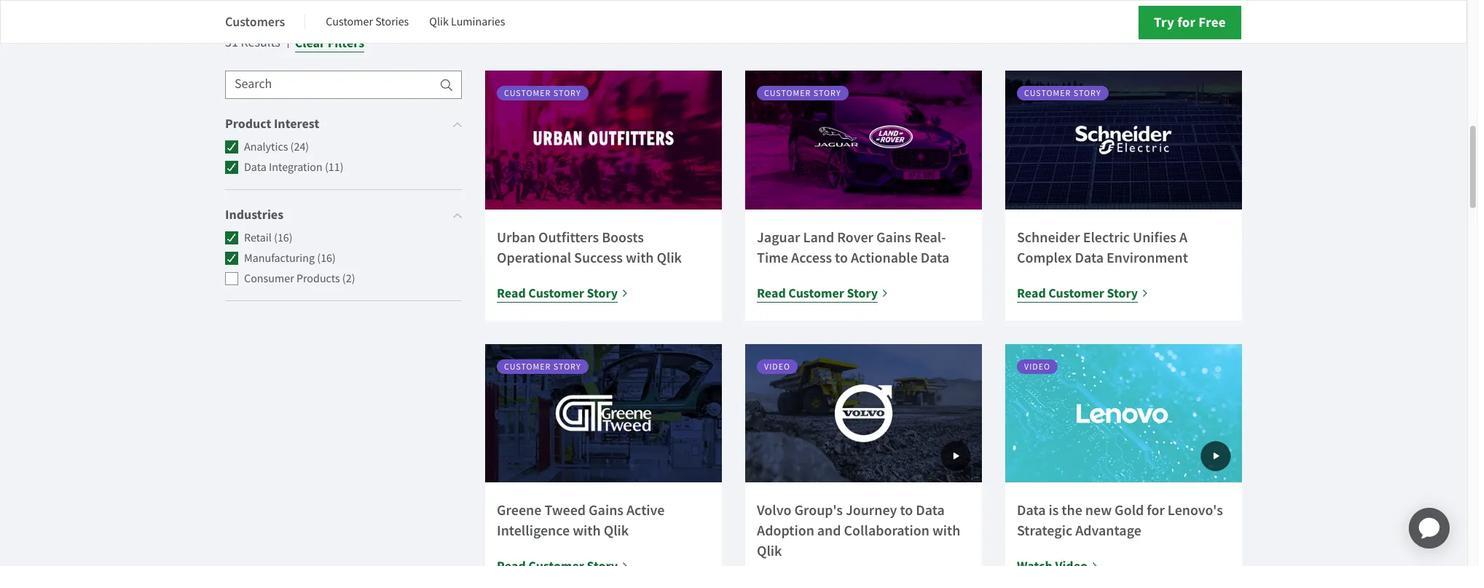 Task type: vqa. For each thing, say whether or not it's contained in the screenshot.
Qlik image
no



Task type: locate. For each thing, give the bounding box(es) containing it.
industries
[[225, 206, 284, 224]]

stories
[[375, 15, 409, 29]]

operational
[[497, 248, 571, 267]]

data inside the 'schneider electric unifies a complex data environment'
[[1075, 248, 1104, 267]]

greene tweed gains active intelligence with qlik
[[497, 502, 665, 541]]

0 horizontal spatial to
[[835, 248, 848, 267]]

1 vertical spatial for
[[1147, 502, 1165, 520]]

product
[[225, 115, 271, 133]]

read customer story down operational at the top
[[497, 285, 618, 302]]

is
[[1049, 502, 1059, 520]]

with for gains
[[573, 522, 601, 541]]

product interest button
[[225, 114, 462, 134]]

(11)
[[325, 161, 344, 175]]

0 horizontal spatial video link
[[745, 345, 982, 483]]

gains up 'actionable' at right top
[[876, 228, 911, 247]]

0 horizontal spatial with
[[573, 522, 601, 541]]

0 horizontal spatial (16)
[[274, 231, 293, 246]]

gold
[[1115, 502, 1144, 520]]

customer story for urban
[[504, 88, 581, 99]]

0 vertical spatial gains
[[876, 228, 911, 247]]

customer story for jaguar
[[764, 88, 841, 99]]

customer story for schneider
[[1024, 88, 1101, 99]]

1 video from the left
[[764, 361, 790, 373]]

volvo group's journey to data adoption and collaboration with qlik link
[[757, 502, 961, 561]]

qlik luminaries link
[[429, 4, 505, 39]]

lenovo's
[[1168, 502, 1223, 520]]

data left is
[[1017, 502, 1046, 520]]

read
[[497, 285, 526, 302], [757, 285, 786, 302], [1017, 285, 1046, 302]]

customer story for greene
[[504, 361, 581, 373]]

video
[[764, 361, 790, 373], [1024, 361, 1051, 373]]

read for urban outfitters boosts operational success with qlik
[[497, 285, 526, 302]]

retail
[[244, 231, 272, 246]]

gains left "active"
[[589, 502, 624, 520]]

3 read customer story from the left
[[1017, 285, 1138, 302]]

to
[[835, 248, 848, 267], [900, 502, 913, 520]]

2 read customer story link from the left
[[757, 283, 889, 304]]

qlik down "active"
[[604, 522, 629, 541]]

with right collaboration
[[932, 522, 961, 541]]

read customer story link down operational at the top
[[497, 283, 629, 304]]

clear filters link
[[295, 33, 364, 53]]

story
[[554, 88, 581, 99], [814, 88, 841, 99], [1074, 88, 1101, 99], [587, 285, 618, 302], [847, 285, 878, 302], [1107, 285, 1138, 302], [554, 361, 581, 373]]

1 horizontal spatial with
[[626, 248, 654, 267]]

data down real-
[[921, 248, 950, 267]]

data is the new gold for lenovo's strategic advantage link
[[1017, 502, 1223, 541]]

and
[[817, 522, 841, 541]]

2 read customer story from the left
[[757, 285, 878, 302]]

jaguar land rover gains real- time access to actionable data
[[757, 228, 950, 267]]

retail (16) manufacturing (16) consumer products (2)
[[244, 231, 355, 287]]

integration
[[269, 161, 323, 175]]

data down analytics
[[244, 161, 267, 175]]

for
[[1177, 13, 1196, 31], [1147, 502, 1165, 520]]

0 horizontal spatial read
[[497, 285, 526, 302]]

qlik right success on the left top of page
[[657, 248, 682, 267]]

customer story link for boosts
[[485, 71, 722, 210]]

clear
[[295, 35, 325, 52]]

consumer
[[244, 272, 294, 287]]

(16) up products
[[317, 252, 336, 266]]

with down tweed
[[573, 522, 601, 541]]

read customer story down access
[[757, 285, 878, 302]]

video link
[[745, 345, 982, 483], [1005, 345, 1242, 483]]

intelligence
[[497, 522, 570, 541]]

customer story link for gains
[[485, 345, 722, 483]]

lenovo image
[[1005, 345, 1242, 483]]

with down boosts
[[626, 248, 654, 267]]

read customer story link down access
[[757, 283, 889, 304]]

read customer story down complex
[[1017, 285, 1138, 302]]

qlik inside customers "menu bar"
[[429, 15, 449, 29]]

1 read from the left
[[497, 285, 526, 302]]

data down electric
[[1075, 248, 1104, 267]]

product interest
[[225, 115, 319, 133]]

3 read customer story link from the left
[[1017, 283, 1149, 304]]

industries button
[[225, 205, 462, 225]]

with inside greene tweed gains active intelligence with qlik
[[573, 522, 601, 541]]

1 horizontal spatial gains
[[876, 228, 911, 247]]

qlik down adoption
[[757, 542, 782, 561]]

read down time
[[757, 285, 786, 302]]

customer story link
[[485, 71, 722, 210], [745, 71, 982, 210], [1005, 71, 1242, 210], [485, 345, 722, 483]]

read customer story link
[[497, 283, 629, 304], [757, 283, 889, 304], [1017, 283, 1149, 304]]

active
[[626, 502, 665, 520]]

3 read from the left
[[1017, 285, 1046, 302]]

data is the new gold for lenovo's strategic advantage
[[1017, 502, 1223, 541]]

read for schneider electric unifies a complex data environment
[[1017, 285, 1046, 302]]

1 horizontal spatial read
[[757, 285, 786, 302]]

2 horizontal spatial read customer story
[[1017, 285, 1138, 302]]

customers
[[225, 13, 285, 30]]

for inside 'data is the new gold for lenovo's strategic advantage'
[[1147, 502, 1165, 520]]

with inside urban outfitters boosts operational success with qlik
[[626, 248, 654, 267]]

to up collaboration
[[900, 502, 913, 520]]

1 vertical spatial gains
[[589, 502, 624, 520]]

gains
[[876, 228, 911, 247], [589, 502, 624, 520]]

2 horizontal spatial with
[[932, 522, 961, 541]]

environment
[[1107, 248, 1188, 267]]

0 horizontal spatial video
[[764, 361, 790, 373]]

1 vertical spatial to
[[900, 502, 913, 520]]

read down complex
[[1017, 285, 1046, 302]]

analytics (24) data integration (11)
[[244, 140, 344, 175]]

manufacturing
[[244, 252, 315, 266]]

1 horizontal spatial read customer story
[[757, 285, 878, 302]]

read down operational at the top
[[497, 285, 526, 302]]

0 horizontal spatial read customer story link
[[497, 283, 629, 304]]

1 read customer story from the left
[[497, 285, 618, 302]]

read customer story link for land
[[757, 283, 889, 304]]

1 horizontal spatial to
[[900, 502, 913, 520]]

actionable
[[851, 248, 918, 267]]

data up collaboration
[[916, 502, 945, 520]]

2 read from the left
[[757, 285, 786, 302]]

with
[[626, 248, 654, 267], [573, 522, 601, 541], [932, 522, 961, 541]]

to down rover
[[835, 248, 848, 267]]

urban
[[497, 228, 536, 247]]

strategic
[[1017, 522, 1073, 541]]

1 horizontal spatial video
[[1024, 361, 1051, 373]]

for right gold
[[1147, 502, 1165, 520]]

(16) up manufacturing
[[274, 231, 293, 246]]

qlik inside urban outfitters boosts operational success with qlik
[[657, 248, 682, 267]]

electric
[[1083, 228, 1130, 247]]

advantage
[[1075, 522, 1142, 541]]

0 vertical spatial (16)
[[274, 231, 293, 246]]

2 horizontal spatial read customer story link
[[1017, 283, 1149, 304]]

0 horizontal spatial read customer story
[[497, 285, 618, 302]]

1 horizontal spatial read customer story link
[[757, 283, 889, 304]]

customer stories link
[[326, 4, 409, 39]]

read customer story link down the 'schneider electric unifies a complex data environment'
[[1017, 283, 1149, 304]]

2 horizontal spatial read
[[1017, 285, 1046, 302]]

jaguar land rover gains real- time access to actionable data link
[[757, 228, 950, 267]]

data
[[244, 161, 267, 175], [921, 248, 950, 267], [1075, 248, 1104, 267], [916, 502, 945, 520], [1017, 502, 1046, 520]]

complex
[[1017, 248, 1072, 267]]

clear filters
[[295, 35, 364, 52]]

greene tweed gains active intelligence with qlik link
[[497, 502, 665, 541]]

31
[[225, 35, 238, 51]]

0 vertical spatial for
[[1177, 13, 1196, 31]]

schneider electric unifies a complex data environment link
[[1017, 228, 1188, 267]]

rover
[[837, 228, 874, 247]]

customer story
[[504, 88, 581, 99], [764, 88, 841, 99], [1024, 88, 1101, 99], [504, 361, 581, 373]]

(16)
[[274, 231, 293, 246], [317, 252, 336, 266]]

1 read customer story link from the left
[[497, 283, 629, 304]]

read customer story
[[497, 285, 618, 302], [757, 285, 878, 302], [1017, 285, 1138, 302]]

analytics
[[244, 140, 288, 155]]

customer
[[326, 15, 373, 29], [504, 88, 551, 99], [764, 88, 811, 99], [1024, 88, 1071, 99], [528, 285, 584, 302], [789, 285, 844, 302], [1049, 285, 1104, 302], [504, 361, 551, 373]]

for right try
[[1177, 13, 1196, 31]]

1 vertical spatial (16)
[[317, 252, 336, 266]]

qlik left luminaries
[[429, 15, 449, 29]]

read customer story for land
[[757, 285, 878, 302]]

0 horizontal spatial gains
[[589, 502, 624, 520]]

1 horizontal spatial for
[[1177, 13, 1196, 31]]

0 horizontal spatial for
[[1147, 502, 1165, 520]]

application
[[1392, 491, 1467, 567]]

data inside jaguar land rover gains real- time access to actionable data
[[921, 248, 950, 267]]

0 vertical spatial to
[[835, 248, 848, 267]]

greene
[[497, 502, 542, 520]]

outfitters
[[538, 228, 599, 247]]

1 horizontal spatial (16)
[[317, 252, 336, 266]]

qlik
[[429, 15, 449, 29], [657, 248, 682, 267], [604, 522, 629, 541], [757, 542, 782, 561]]

1 horizontal spatial video link
[[1005, 345, 1242, 483]]

interest
[[274, 115, 319, 133]]



Task type: describe. For each thing, give the bounding box(es) containing it.
data inside 'data is the new gold for lenovo's strategic advantage'
[[1017, 502, 1046, 520]]

to inside jaguar land rover gains real- time access to actionable data
[[835, 248, 848, 267]]

free
[[1199, 13, 1226, 31]]

schneider electric unifies a complex data environment
[[1017, 228, 1188, 267]]

try for free link
[[1139, 6, 1241, 39]]

with inside volvo group's journey to data adoption and collaboration with qlik
[[932, 522, 961, 541]]

gains inside greene tweed gains active intelligence with qlik
[[589, 502, 624, 520]]

to inside volvo group's journey to data adoption and collaboration with qlik
[[900, 502, 913, 520]]

try
[[1154, 13, 1174, 31]]

the
[[1062, 502, 1083, 520]]

products
[[296, 272, 340, 287]]

boosts
[[602, 228, 644, 247]]

qlik luminaries
[[429, 15, 505, 29]]

volvo group's journey to data adoption and collaboration with qlik
[[757, 502, 961, 561]]

luminaries
[[451, 15, 505, 29]]

customer story link for unifies
[[1005, 71, 1242, 210]]

qlik inside volvo group's journey to data adoption and collaboration with qlik
[[757, 542, 782, 561]]

urban outfitters boosts operational success with qlik link
[[497, 228, 682, 267]]

for inside try for free link
[[1177, 13, 1196, 31]]

success
[[574, 248, 623, 267]]

real-
[[914, 228, 946, 247]]

time
[[757, 248, 788, 267]]

unifies
[[1133, 228, 1177, 247]]

volvo
[[757, 502, 792, 520]]

a
[[1179, 228, 1188, 247]]

land
[[803, 228, 834, 247]]

urban outfitters boosts operational success with qlik
[[497, 228, 682, 267]]

new
[[1085, 502, 1112, 520]]

read for jaguar land rover gains real- time access to actionable data
[[757, 285, 786, 302]]

read customer story for electric
[[1017, 285, 1138, 302]]

customer story link for rover
[[745, 71, 982, 210]]

collaboration
[[844, 522, 930, 541]]

journey
[[846, 502, 897, 520]]

gains inside jaguar land rover gains real- time access to actionable data
[[876, 228, 911, 247]]

data inside volvo group's journey to data adoption and collaboration with qlik
[[916, 502, 945, 520]]

31 results
[[225, 35, 280, 51]]

adoption
[[757, 522, 814, 541]]

customer stories
[[326, 15, 409, 29]]

(24)
[[290, 140, 309, 155]]

filters
[[328, 35, 364, 52]]

(2)
[[342, 272, 355, 287]]

schneider
[[1017, 228, 1080, 247]]

1 video link from the left
[[745, 345, 982, 483]]

2 video link from the left
[[1005, 345, 1242, 483]]

customer inside "menu bar"
[[326, 15, 373, 29]]

read customer story link for electric
[[1017, 283, 1149, 304]]

read customer story link for outfitters
[[497, 283, 629, 304]]

read customer story for outfitters
[[497, 285, 618, 302]]

tweed
[[544, 502, 586, 520]]

qlik inside greene tweed gains active intelligence with qlik
[[604, 522, 629, 541]]

group's
[[794, 502, 843, 520]]

results
[[241, 35, 280, 51]]

jaguar
[[757, 228, 800, 247]]

customers menu bar
[[225, 4, 526, 39]]

data inside analytics (24) data integration (11)
[[244, 161, 267, 175]]

2 video from the left
[[1024, 361, 1051, 373]]

with for boosts
[[626, 248, 654, 267]]

access
[[791, 248, 832, 267]]

try for free
[[1154, 13, 1226, 31]]



